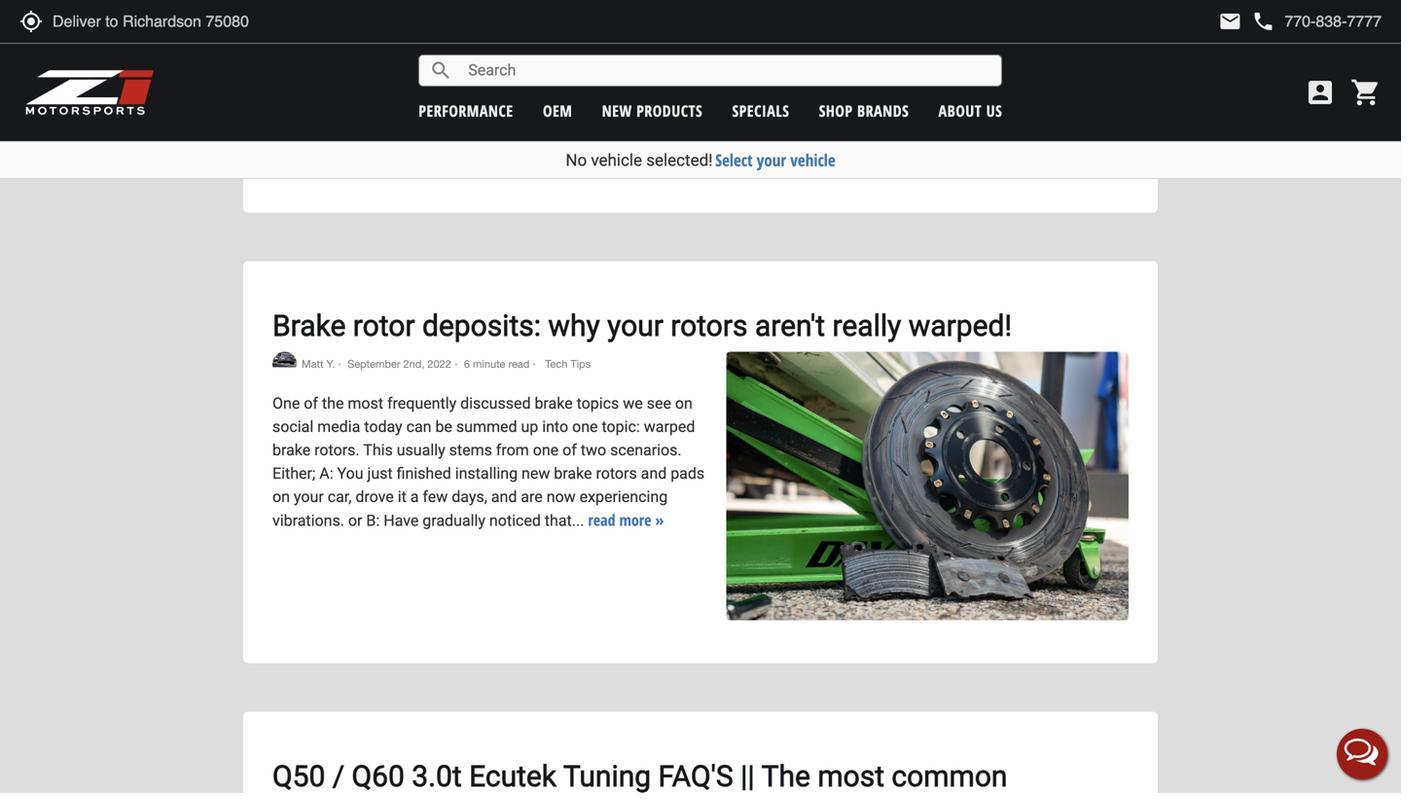 Task type: vqa. For each thing, say whether or not it's contained in the screenshot.
»
yes



Task type: locate. For each thing, give the bounding box(es) containing it.
of left the the
[[304, 394, 318, 413]]

2 vertical spatial brake
[[554, 464, 592, 483]]

most
[[348, 394, 384, 413]]

the
[[322, 394, 344, 413]]

from
[[496, 441, 529, 460]]

z1 motorsports logo image
[[24, 68, 155, 117]]

a
[[411, 488, 419, 506]]

and down scenarios.
[[641, 464, 667, 483]]

and up noticed
[[491, 488, 517, 506]]

summed
[[456, 418, 517, 436]]

topic:
[[602, 418, 640, 436]]

on right see
[[675, 394, 693, 413]]

matt y. image
[[273, 352, 297, 368]]

performance
[[419, 100, 514, 121]]

1 horizontal spatial new
[[602, 100, 632, 121]]

0 horizontal spatial on
[[273, 488, 290, 506]]

one down into
[[533, 441, 559, 460]]

your for select
[[757, 149, 787, 171]]

y.
[[327, 358, 335, 370]]

specials link
[[733, 100, 790, 121]]

rotor
[[353, 309, 415, 343]]

1 vertical spatial your
[[608, 309, 664, 343]]

stems
[[449, 441, 492, 460]]

shopping_cart
[[1351, 77, 1382, 108]]

about us
[[939, 100, 1003, 121]]

it
[[398, 488, 407, 506]]

mail phone
[[1219, 10, 1276, 33]]

vehicle right no
[[591, 150, 643, 170]]

1 vertical spatial on
[[273, 488, 290, 506]]

new inside one of the most frequently discussed brake topics we see on social media today can be summed up into one topic: warped brake rotors. this usually stems from one of two scenarios. either; a: you just finished installing new brake rotors and pads on your car, drove it a few days, and are now experiencing vibrations. or b: have gradually noticed that...
[[522, 464, 550, 483]]

0 vertical spatial your
[[757, 149, 787, 171]]

1 horizontal spatial and
[[641, 464, 667, 483]]

0 horizontal spatial your
[[294, 488, 324, 506]]

finished
[[397, 464, 451, 483]]

rotors left aren't
[[671, 309, 748, 343]]

6 minute read
[[464, 358, 530, 370]]

0 horizontal spatial of
[[304, 394, 318, 413]]

two
[[581, 441, 607, 460]]

now
[[547, 488, 576, 506]]

0 vertical spatial and
[[641, 464, 667, 483]]

read
[[509, 358, 530, 370], [588, 510, 616, 531]]

on
[[675, 394, 693, 413], [273, 488, 290, 506]]

this
[[363, 441, 393, 460]]

or
[[348, 512, 363, 530]]

a:
[[320, 464, 333, 483]]

0 vertical spatial one
[[572, 418, 598, 436]]

new left products
[[602, 100, 632, 121]]

0 horizontal spatial new
[[522, 464, 550, 483]]

brake down social
[[273, 441, 311, 460]]

rotors up "experiencing"
[[596, 464, 637, 483]]

0 horizontal spatial vehicle
[[591, 150, 643, 170]]

read right minute
[[509, 358, 530, 370]]

media
[[318, 418, 360, 436]]

new products link
[[602, 100, 703, 121]]

b:
[[366, 512, 380, 530]]

days,
[[452, 488, 488, 506]]

your right why
[[608, 309, 664, 343]]

on down the either;
[[273, 488, 290, 506]]

brake up now
[[554, 464, 592, 483]]

one up two
[[572, 418, 598, 436]]

account_box link
[[1301, 77, 1341, 108]]

2 vertical spatial your
[[294, 488, 324, 506]]

select
[[716, 149, 753, 171]]

1 horizontal spatial on
[[675, 394, 693, 413]]

account_box
[[1305, 77, 1337, 108]]

1 horizontal spatial your
[[608, 309, 664, 343]]

1 vertical spatial read
[[588, 510, 616, 531]]

1 vertical spatial of
[[563, 441, 577, 460]]

one
[[273, 394, 300, 413]]

tips
[[571, 358, 591, 370]]

1 vertical spatial new
[[522, 464, 550, 483]]

noticed
[[490, 512, 541, 530]]

gradually
[[423, 512, 486, 530]]

1 vertical spatial one
[[533, 441, 559, 460]]

0 horizontal spatial rotors
[[596, 464, 637, 483]]

one of the most frequently discussed brake topics we see on social media today can be summed up into one topic: warped brake rotors. this usually stems from one of two scenarios. either; a: you just finished installing new brake rotors and pads on your car, drove it a few days, and are now experiencing vibrations. or b: have gradually noticed that...
[[273, 394, 705, 530]]

1 vertical spatial rotors
[[596, 464, 637, 483]]

1 horizontal spatial one
[[572, 418, 598, 436]]

your right select
[[757, 149, 787, 171]]

september 2nd, 2022
[[348, 358, 452, 370]]

0 vertical spatial read
[[509, 358, 530, 370]]

0 vertical spatial brake
[[535, 394, 573, 413]]

about
[[939, 100, 982, 121]]

see
[[647, 394, 672, 413]]

nissan z gt4 || back on the tracks! image
[[727, 0, 1129, 170]]

brands
[[858, 100, 909, 121]]

new up are
[[522, 464, 550, 483]]

rotors.
[[315, 441, 360, 460]]

1 horizontal spatial rotors
[[671, 309, 748, 343]]

brake
[[535, 394, 573, 413], [273, 441, 311, 460], [554, 464, 592, 483]]

of left two
[[563, 441, 577, 460]]

brake rotor deposits: why your rotors aren't really warped! link
[[273, 309, 1013, 343]]

read down "experiencing"
[[588, 510, 616, 531]]

your up vibrations.
[[294, 488, 324, 506]]

today
[[364, 418, 403, 436]]

matt y.
[[302, 358, 335, 370]]

warped!
[[909, 309, 1013, 343]]

deposits:
[[422, 309, 541, 343]]

read more » link
[[588, 510, 664, 531]]

new
[[602, 100, 632, 121], [522, 464, 550, 483]]

of
[[304, 394, 318, 413], [563, 441, 577, 460]]

your
[[757, 149, 787, 171], [608, 309, 664, 343], [294, 488, 324, 506]]

brake up into
[[535, 394, 573, 413]]

warped
[[644, 418, 695, 436]]

1 vertical spatial and
[[491, 488, 517, 506]]

2 horizontal spatial your
[[757, 149, 787, 171]]

vehicle down the shop
[[791, 149, 836, 171]]

into
[[542, 418, 569, 436]]

phone link
[[1252, 10, 1382, 33]]

frequently
[[387, 394, 457, 413]]

vehicle
[[791, 149, 836, 171], [591, 150, 643, 170]]

rotors inside one of the most frequently discussed brake topics we see on social media today can be summed up into one topic: warped brake rotors. this usually stems from one of two scenarios. either; a: you just finished installing new brake rotors and pads on your car, drove it a few days, and are now experiencing vibrations. or b: have gradually noticed that...
[[596, 464, 637, 483]]



Task type: describe. For each thing, give the bounding box(es) containing it.
either;
[[273, 464, 316, 483]]

0 vertical spatial of
[[304, 394, 318, 413]]

drove
[[356, 488, 394, 506]]

phone
[[1252, 10, 1276, 33]]

pads
[[671, 464, 705, 483]]

brake rotor deposits: why your rotors aren't really warped! image
[[727, 352, 1129, 621]]

read more »
[[588, 510, 664, 531]]

no vehicle selected! select your vehicle
[[566, 149, 836, 171]]

your inside one of the most frequently discussed brake topics we see on social media today can be summed up into one topic: warped brake rotors. this usually stems from one of two scenarios. either; a: you just finished installing new brake rotors and pads on your car, drove it a few days, and are now experiencing vibrations. or b: have gradually noticed that...
[[294, 488, 324, 506]]

aren't
[[755, 309, 826, 343]]

topics
[[577, 394, 619, 413]]

6
[[464, 358, 470, 370]]

specials
[[733, 100, 790, 121]]

0 horizontal spatial one
[[533, 441, 559, 460]]

selected!
[[647, 150, 713, 170]]

just
[[368, 464, 393, 483]]

social
[[273, 418, 314, 436]]

performance link
[[419, 100, 514, 121]]

shop
[[819, 100, 853, 121]]

matt
[[302, 358, 324, 370]]

no
[[566, 150, 587, 170]]

oem link
[[543, 100, 573, 121]]

0 vertical spatial on
[[675, 394, 693, 413]]

minute
[[473, 358, 506, 370]]

experiencing
[[580, 488, 668, 506]]

1 horizontal spatial vehicle
[[791, 149, 836, 171]]

few
[[423, 488, 448, 506]]

why
[[548, 309, 600, 343]]

search
[[430, 59, 453, 82]]

0 horizontal spatial and
[[491, 488, 517, 506]]

mail
[[1219, 10, 1243, 33]]

2nd,
[[404, 358, 425, 370]]

that...
[[545, 512, 584, 530]]

discussed
[[461, 394, 531, 413]]

usually
[[397, 441, 446, 460]]

about us link
[[939, 100, 1003, 121]]

scenarios.
[[610, 441, 682, 460]]

us
[[987, 100, 1003, 121]]

shop brands
[[819, 100, 909, 121]]

shop brands link
[[819, 100, 909, 121]]

0 vertical spatial new
[[602, 100, 632, 121]]

can
[[407, 418, 432, 436]]

really
[[833, 309, 902, 343]]

my_location
[[19, 10, 43, 33]]

1 horizontal spatial of
[[563, 441, 577, 460]]

brake rotor deposits: why your rotors aren't really warped!
[[273, 309, 1013, 343]]

2022
[[428, 358, 452, 370]]

installing
[[455, 464, 518, 483]]

tech
[[545, 358, 568, 370]]

select your vehicle link
[[716, 149, 836, 171]]

products
[[637, 100, 703, 121]]

brake
[[273, 309, 346, 343]]

oem
[[543, 100, 573, 121]]

Search search field
[[453, 56, 1002, 86]]

new products
[[602, 100, 703, 121]]

1 horizontal spatial read
[[588, 510, 616, 531]]

vibrations.
[[273, 512, 345, 530]]

be
[[436, 418, 453, 436]]

1 vertical spatial brake
[[273, 441, 311, 460]]

shopping_cart link
[[1346, 77, 1382, 108]]

0 vertical spatial rotors
[[671, 309, 748, 343]]

up
[[521, 418, 539, 436]]

tech tips
[[543, 358, 591, 370]]

you
[[337, 464, 364, 483]]

car,
[[328, 488, 352, 506]]

have
[[384, 512, 419, 530]]

more
[[620, 510, 652, 531]]

vehicle inside "no vehicle selected! select your vehicle"
[[591, 150, 643, 170]]

mail link
[[1219, 10, 1243, 33]]

0 horizontal spatial read
[[509, 358, 530, 370]]

your for why
[[608, 309, 664, 343]]

»
[[656, 510, 664, 531]]



